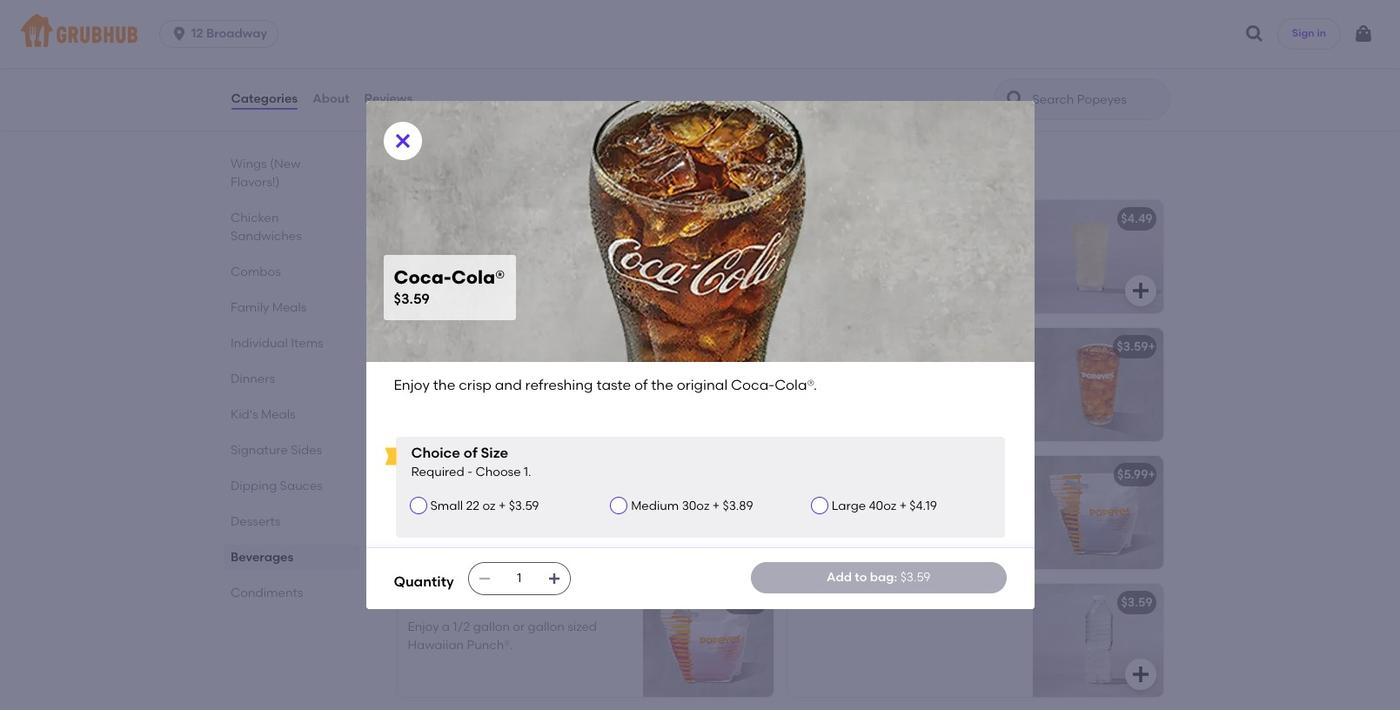 Task type: describe. For each thing, give the bounding box(es) containing it.
individual
[[230, 336, 288, 351]]

refreshing for strawberry
[[809, 236, 868, 251]]

$4.19
[[910, 499, 937, 514]]

frozen for frozen strawberry premium lemonade
[[798, 212, 837, 226]]

fruit for frozen strawberry premium lemonade
[[910, 254, 933, 269]]

ice
[[518, 271, 535, 286]]

and inside the a refreshing drink crafted with only the finest fruit selection and lemonade. served ice cold.
[[548, 254, 571, 269]]

choose
[[476, 465, 521, 479]]

12
[[192, 26, 203, 41]]

fruit for frozen mango premium lemonade
[[520, 382, 543, 397]]

chicken
[[230, 211, 279, 225]]

chilled for mango
[[481, 364, 520, 379]]

teas
[[855, 417, 881, 432]]

sign in button
[[1278, 18, 1341, 50]]

crust
[[878, 46, 907, 60]]

our
[[832, 364, 851, 379]]

asia
[[915, 417, 940, 432]]

of inside enjoy our fresh brewed cane sweeeet iced tea® made from a blend of orange pekoe and pekoe cut black teas from asia and south america.
[[834, 399, 846, 414]]

large 40oz + $4.19
[[832, 499, 937, 514]]

signature
[[230, 443, 288, 458]]

tea®.
[[915, 510, 946, 525]]

sign
[[1292, 27, 1315, 39]]

hot
[[798, 63, 817, 78]]

Search Popeyes search field
[[1031, 91, 1164, 108]]

2 pekoe from the left
[[960, 399, 997, 414]]

svg image inside '12 broadway' button
[[171, 25, 188, 43]]

chilled. for strawberry
[[934, 271, 976, 286]]

sides
[[290, 443, 322, 458]]

12 broadway
[[192, 26, 267, 41]]

lemonade for frozen strawberry premium lemonade
[[966, 212, 1030, 226]]

-
[[467, 465, 473, 479]]

a for frozen mango premium lemonade
[[408, 364, 417, 379]]

cut
[[798, 417, 817, 432]]

svg image right "in"
[[1353, 23, 1374, 44]]

0 horizontal spatial from
[[884, 417, 912, 432]]

punch®.
[[467, 638, 513, 652]]

kid's
[[230, 407, 258, 422]]

cane sweeeet iced tea®
[[798, 339, 944, 354]]

12 broadway button
[[159, 20, 286, 48]]

hawaiian punch®
[[408, 595, 512, 610]]

0 horizontal spatial on
[[910, 46, 925, 60]]

Input item quantity number field
[[500, 563, 539, 595]]

$4.49 for a refreshing drink crafted with only the finest fruit selection and lemonade. served ice cold.
[[731, 212, 763, 226]]

svg image up the punch®
[[478, 572, 492, 586]]

lemonade. for frozen strawberry premium lemonade
[[824, 271, 887, 286]]

cane sweeeet iced tea® image for $3.59 +
[[1033, 328, 1163, 441]]

large
[[832, 499, 866, 514]]

hawaiian punch® image
[[643, 584, 773, 697]]

frozen mango premium lemonade image
[[643, 328, 773, 441]]

enjoy a 1/2 gallon or gallon sized cane sweeeet iced tea®.
[[798, 492, 987, 525]]

meals for family meals
[[272, 300, 306, 315]]

warm, crispy crust on the outside, hot cinnamon apple goodness on the inside. button
[[787, 10, 1163, 123]]

choice
[[411, 445, 460, 461]]

choice of size required - choose 1.
[[411, 445, 531, 479]]

brewed
[[886, 364, 931, 379]]

reviews
[[364, 91, 413, 106]]

chilled. for mango
[[544, 399, 586, 414]]

apple
[[883, 63, 917, 78]]

categories button
[[230, 68, 299, 131]]

refreshing for premium
[[419, 236, 478, 251]]

inside.
[[820, 81, 857, 96]]

$3.59 inside coca-cola® $3.59
[[394, 291, 430, 307]]

1 pekoe from the left
[[894, 399, 931, 414]]

wings (new flavors!)
[[230, 157, 300, 190]]

warm,
[[798, 46, 837, 60]]

1/2 for sweeeet
[[843, 492, 860, 507]]

add
[[827, 570, 852, 585]]

1 horizontal spatial tea®
[[916, 339, 944, 354]]

0 horizontal spatial beverages
[[230, 550, 293, 565]]

coca cola® image
[[643, 456, 773, 569]]

gallon up punch®.
[[473, 620, 510, 635]]

0 vertical spatial beverages
[[394, 159, 491, 181]]

cinnamon
[[820, 63, 880, 78]]

fresh
[[854, 364, 883, 379]]

0 vertical spatial cola®.
[[775, 377, 817, 393]]

with for frozen strawberry premium lemonade
[[798, 254, 822, 269]]

categories
[[231, 91, 298, 106]]

size
[[481, 445, 508, 461]]

about button
[[312, 68, 350, 131]]

flavors!)
[[230, 175, 279, 190]]

black
[[820, 417, 853, 432]]

0 vertical spatial crisp
[[459, 377, 492, 393]]

0 vertical spatial taste
[[597, 377, 631, 393]]

$5.99 + for enjoy a 1/2 gallon or gallon sized hawaiian punch®.
[[728, 595, 766, 610]]

south
[[969, 417, 1004, 432]]

sweeeet inside enjoy our fresh brewed cane sweeeet iced tea® made from a blend of orange pekoe and pekoe cut black teas from asia and south america.
[[798, 382, 848, 397]]

add to bag: $3.59
[[827, 570, 931, 585]]

to
[[855, 570, 867, 585]]

water
[[844, 595, 881, 610]]

family
[[230, 300, 269, 315]]

cola® for coca-cola®
[[446, 467, 481, 482]]

frozen mango premium lemonade
[[408, 339, 615, 354]]

enjoy up choice
[[394, 377, 430, 393]]

warm, crispy crust on the outside, hot cinnamon apple goodness on the inside.
[[798, 46, 997, 96]]

small
[[430, 499, 463, 514]]

about
[[313, 91, 350, 106]]

family meals
[[230, 300, 306, 315]]

0 vertical spatial from
[[949, 382, 977, 397]]

made
[[911, 382, 946, 397]]

40oz
[[869, 499, 897, 514]]

premium for frozen mango premium lemonade
[[495, 339, 549, 354]]

served for frozen strawberry premium lemonade
[[890, 271, 931, 286]]

items
[[290, 336, 323, 351]]

broadway
[[206, 26, 267, 41]]

bottled water
[[798, 595, 881, 610]]

individual items
[[230, 336, 323, 351]]

coca- down choice
[[408, 467, 446, 482]]

22
[[466, 499, 480, 514]]

punch®
[[468, 595, 512, 610]]

a refreshing drink crafted with only the finest fruit selection and lemonade. served ice cold.
[[408, 236, 612, 286]]

cold.
[[538, 271, 567, 286]]

svg image up the $4.29
[[740, 280, 761, 301]]

chilled for strawberry
[[871, 236, 910, 251]]

frozen strawberry premium lemonade image
[[1033, 200, 1163, 313]]

$3.89
[[723, 499, 753, 514]]

kid's meals
[[230, 407, 295, 422]]

dipping sauces
[[230, 479, 322, 493]]

blend
[[798, 399, 831, 414]]

condiments
[[230, 586, 303, 601]]

1 vertical spatial enjoy the crisp and refreshing taste of the original coca-cola®.
[[408, 492, 614, 525]]

finest for frozen mango premium lemonade
[[485, 382, 517, 397]]

america.
[[798, 435, 851, 450]]

sauces
[[279, 479, 322, 493]]

required
[[411, 465, 465, 479]]

meals for kid's meals
[[261, 407, 295, 422]]

coca-cola® $3.59
[[394, 266, 505, 307]]

$4.49 for a refreshing chilled drink crafted with only the finest fruit selection and lemonade. served chilled.
[[1121, 212, 1153, 226]]

a for enjoy a 1/2 gallon or gallon sized cane sweeeet iced tea®.
[[832, 492, 840, 507]]

or for punch®.
[[513, 620, 525, 635]]

with for frozen mango premium lemonade
[[408, 382, 433, 397]]

wings
[[230, 157, 267, 171]]

0 vertical spatial enjoy the crisp and refreshing taste of the original coca-cola®.
[[394, 377, 817, 393]]

drink inside the a refreshing drink crafted with only the finest fruit selection and lemonade. served ice cold.
[[481, 236, 511, 251]]

fruit inside the a refreshing drink crafted with only the finest fruit selection and lemonade. served ice cold.
[[465, 254, 489, 269]]

medium 30oz + $3.89
[[631, 499, 753, 514]]



Task type: locate. For each thing, give the bounding box(es) containing it.
1.
[[524, 465, 531, 479]]

2 horizontal spatial with
[[798, 254, 822, 269]]

original inside "enjoy the crisp and refreshing taste of the original coca-cola®."
[[445, 510, 489, 525]]

enjoy for cane
[[798, 364, 829, 379]]

0 vertical spatial $5.99 +
[[1118, 467, 1156, 482]]

premium for frozen strawberry premium lemonade
[[909, 212, 963, 226]]

1 horizontal spatial finest
[[485, 382, 517, 397]]

1/2 inside "enjoy a 1/2 gallon or gallon sized cane sweeeet iced tea®."
[[843, 492, 860, 507]]

enjoy a 1/2 gallon or gallon sized hawaiian punch®.
[[408, 620, 597, 652]]

coca- up 'mango'
[[394, 266, 451, 288]]

0 vertical spatial a
[[979, 382, 988, 397]]

sign in
[[1292, 27, 1326, 39]]

served left the ice
[[474, 271, 515, 286]]

1 vertical spatial cane sweeeet iced tea® image
[[1033, 456, 1163, 569]]

$3.59 +
[[1117, 339, 1156, 354]]

goodness
[[920, 63, 977, 78]]

drink for frozen mango premium lemonade
[[523, 364, 552, 379]]

lemonade. for frozen mango premium lemonade
[[434, 399, 497, 414]]

lemonade. inside the a refreshing drink crafted with only the finest fruit selection and lemonade. served ice cold.
[[408, 271, 471, 286]]

crafted for frozen mango premium lemonade
[[555, 364, 599, 379]]

1 vertical spatial $5.99
[[728, 595, 759, 610]]

fruit
[[465, 254, 489, 269], [910, 254, 933, 269], [520, 382, 543, 397]]

refreshing down 1.
[[522, 492, 581, 507]]

2 vertical spatial cane
[[798, 510, 830, 525]]

selection
[[491, 254, 545, 269], [936, 254, 989, 269], [546, 382, 599, 397]]

2 horizontal spatial drink
[[913, 236, 942, 251]]

frozen left strawberry
[[798, 212, 837, 226]]

svg image left sign
[[1244, 23, 1265, 44]]

0 vertical spatial sized
[[958, 492, 987, 507]]

gallon up "tea®."
[[918, 492, 955, 507]]

combos
[[230, 265, 281, 279]]

lemonade. down strawberry
[[824, 271, 887, 286]]

1 horizontal spatial chilled
[[871, 236, 910, 251]]

tea® inside enjoy our fresh brewed cane sweeeet iced tea® made from a blend of orange pekoe and pekoe cut black teas from asia and south america.
[[880, 382, 908, 397]]

fruit down the frozen mango premium lemonade
[[520, 382, 543, 397]]

0 vertical spatial only
[[588, 236, 612, 251]]

sandwiches
[[230, 229, 301, 244]]

0 horizontal spatial chilled.
[[544, 399, 586, 414]]

1 vertical spatial sized
[[568, 620, 597, 635]]

0 vertical spatial with
[[560, 236, 585, 251]]

sized for enjoy a 1/2 gallon or gallon sized hawaiian punch®.
[[568, 620, 597, 635]]

0 vertical spatial sweeeet
[[833, 339, 884, 354]]

0 vertical spatial a refreshing chilled drink crafted with only the finest fruit selection and lemonade. served chilled.
[[798, 236, 989, 286]]

1 vertical spatial tea®
[[880, 382, 908, 397]]

sweeeet inside "enjoy a 1/2 gallon or gallon sized cane sweeeet iced tea®."
[[833, 510, 884, 525]]

crispy
[[840, 46, 875, 60]]

cola® for coca-cola® $3.59
[[451, 266, 505, 288]]

only inside the a refreshing drink crafted with only the finest fruit selection and lemonade. served ice cold.
[[588, 236, 612, 251]]

premium
[[450, 212, 504, 226], [909, 212, 963, 226], [495, 339, 549, 354]]

enjoy inside enjoy our fresh brewed cane sweeeet iced tea® made from a blend of orange pekoe and pekoe cut black teas from asia and south america.
[[798, 364, 829, 379]]

0 vertical spatial hawaiian
[[408, 595, 465, 610]]

served down frozen strawberry premium lemonade
[[890, 271, 931, 286]]

0 horizontal spatial or
[[513, 620, 525, 635]]

or inside "enjoy a 1/2 gallon or gallon sized cane sweeeet iced tea®."
[[903, 492, 915, 507]]

1 vertical spatial crisp
[[464, 492, 493, 507]]

premium up the a refreshing drink crafted with only the finest fruit selection and lemonade. served ice cold.
[[450, 212, 504, 226]]

enjoy inside "enjoy the crisp and refreshing taste of the original coca-cola®."
[[408, 492, 439, 507]]

finest inside the a refreshing drink crafted with only the finest fruit selection and lemonade. served ice cold.
[[430, 254, 462, 269]]

0 horizontal spatial cola®.
[[530, 510, 567, 525]]

cola® up 22 at left
[[446, 467, 481, 482]]

refreshing down 'mango'
[[419, 364, 478, 379]]

$5.99 for enjoy a 1/2 gallon or gallon sized cane sweeeet iced tea®.
[[1118, 467, 1148, 482]]

mango
[[450, 339, 492, 354]]

finest down the frozen mango premium lemonade
[[485, 382, 517, 397]]

cane sweeeet iced tea® image
[[1033, 328, 1163, 441], [1033, 456, 1163, 569]]

sized inside "enjoy a 1/2 gallon or gallon sized cane sweeeet iced tea®."
[[958, 492, 987, 507]]

2 vertical spatial iced
[[887, 510, 913, 525]]

+
[[1148, 339, 1156, 354], [1148, 467, 1156, 482], [499, 499, 506, 514], [713, 499, 720, 514], [900, 499, 907, 514], [759, 595, 766, 610]]

1/2
[[843, 492, 860, 507], [453, 620, 470, 635]]

1 cane sweeeet iced tea® image from the top
[[1033, 328, 1163, 441]]

0 vertical spatial iced
[[887, 339, 914, 354]]

pekoe up south on the right
[[960, 399, 997, 414]]

dipping
[[230, 479, 277, 493]]

2 horizontal spatial finest
[[875, 254, 907, 269]]

meals up individual items
[[272, 300, 306, 315]]

1/2 down hawaiian punch®
[[453, 620, 470, 635]]

2 horizontal spatial fruit
[[910, 254, 933, 269]]

a down hawaiian punch®
[[442, 620, 450, 635]]

a inside enjoy a 1/2 gallon or gallon sized hawaiian punch®.
[[442, 620, 450, 635]]

crafted inside the a refreshing drink crafted with only the finest fruit selection and lemonade. served ice cold.
[[514, 236, 557, 251]]

chilled.
[[934, 271, 976, 286], [544, 399, 586, 414]]

refreshing down strawberry
[[809, 236, 868, 251]]

1/2 left 40oz
[[843, 492, 860, 507]]

1 vertical spatial taste
[[584, 492, 614, 507]]

outside,
[[950, 46, 997, 60]]

1 horizontal spatial a refreshing chilled drink crafted with only the finest fruit selection and lemonade. served chilled.
[[798, 236, 989, 286]]

crafted up the ice
[[514, 236, 557, 251]]

1 horizontal spatial from
[[949, 382, 977, 397]]

chilled. down frozen strawberry premium lemonade
[[934, 271, 976, 286]]

bottled water image
[[1033, 584, 1163, 697]]

coca- inside coca-cola® $3.59
[[394, 266, 451, 288]]

1 horizontal spatial 1/2
[[843, 492, 860, 507]]

iced inside enjoy our fresh brewed cane sweeeet iced tea® made from a blend of orange pekoe and pekoe cut black teas from asia and south america.
[[851, 382, 877, 397]]

(new
[[269, 157, 300, 171]]

crafted for frozen strawberry premium lemonade
[[945, 236, 989, 251]]

enjoy left "our"
[[798, 364, 829, 379]]

$4.49
[[731, 212, 763, 226], [1121, 212, 1153, 226]]

0 vertical spatial chilled
[[871, 236, 910, 251]]

enjoy down hawaiian punch®
[[408, 620, 439, 635]]

cane up blend
[[798, 339, 830, 354]]

selection inside the a refreshing drink crafted with only the finest fruit selection and lemonade. served ice cold.
[[491, 254, 545, 269]]

meals
[[272, 300, 306, 315], [261, 407, 295, 422]]

frozen for frozen mango premium lemonade
[[408, 339, 447, 354]]

sized
[[958, 492, 987, 507], [568, 620, 597, 635]]

hawaiian inside enjoy a 1/2 gallon or gallon sized hawaiian punch®.
[[408, 638, 464, 652]]

quantity
[[394, 573, 454, 590]]

coca- down the $4.29
[[731, 377, 775, 393]]

small 22 oz + $3.59
[[430, 499, 539, 514]]

of
[[634, 377, 648, 393], [834, 399, 846, 414], [464, 445, 477, 461], [408, 510, 419, 525]]

1 vertical spatial with
[[798, 254, 822, 269]]

refreshing up coca-cola® $3.59
[[419, 236, 478, 251]]

frozen up coca-cola® $3.59
[[408, 212, 447, 226]]

1 horizontal spatial $4.49
[[1121, 212, 1153, 226]]

a left 40oz
[[832, 492, 840, 507]]

30oz
[[682, 499, 710, 514]]

served for frozen mango premium lemonade
[[500, 399, 541, 414]]

0 horizontal spatial a
[[442, 620, 450, 635]]

bag:
[[870, 570, 898, 585]]

beverages up condiments
[[230, 550, 293, 565]]

a for frozen strawberry premium lemonade
[[798, 236, 806, 251]]

sized inside enjoy a 1/2 gallon or gallon sized hawaiian punch®.
[[568, 620, 597, 635]]

0 horizontal spatial a refreshing chilled drink crafted with only the finest fruit selection and lemonade. served chilled.
[[408, 364, 599, 414]]

0 horizontal spatial sized
[[568, 620, 597, 635]]

a refreshing chilled drink crafted with only the finest fruit selection and lemonade. served chilled. down frozen strawberry premium lemonade
[[798, 236, 989, 286]]

selection for frozen strawberry premium lemonade
[[936, 254, 989, 269]]

iced inside "enjoy a 1/2 gallon or gallon sized cane sweeeet iced tea®."
[[887, 510, 913, 525]]

cinnamon apple pie image
[[1033, 10, 1163, 123]]

from left asia
[[884, 417, 912, 432]]

a inside "enjoy a 1/2 gallon or gallon sized cane sweeeet iced tea®."
[[832, 492, 840, 507]]

1 horizontal spatial cola®.
[[775, 377, 817, 393]]

1 horizontal spatial or
[[903, 492, 915, 507]]

cola®. inside "enjoy the crisp and refreshing taste of the original coca-cola®."
[[530, 510, 567, 525]]

0 horizontal spatial finest
[[430, 254, 462, 269]]

refreshing down the frozen mango premium lemonade
[[525, 377, 593, 393]]

1 horizontal spatial chilled.
[[934, 271, 976, 286]]

1 horizontal spatial original
[[677, 377, 728, 393]]

1 vertical spatial 1/2
[[453, 620, 470, 635]]

chicken sandwiches
[[230, 211, 301, 244]]

$5.99 for enjoy a 1/2 gallon or gallon sized hawaiian punch®.
[[728, 595, 759, 610]]

4pc heart-shaped strawberry biscuits image
[[643, 10, 773, 123]]

0 horizontal spatial drink
[[481, 236, 511, 251]]

sized for enjoy a 1/2 gallon or gallon sized cane sweeeet iced tea®.
[[958, 492, 987, 507]]

original
[[677, 377, 728, 393], [445, 510, 489, 525]]

$5.99 +
[[1118, 467, 1156, 482], [728, 595, 766, 610]]

selection down frozen strawberry premium lemonade
[[936, 254, 989, 269]]

2 hawaiian from the top
[[408, 638, 464, 652]]

crafted down the frozen mango premium lemonade
[[555, 364, 599, 379]]

frozen for frozen premium lemonade
[[408, 212, 447, 226]]

gallon left $4.19 at the right bottom of page
[[863, 492, 900, 507]]

search icon image
[[1005, 89, 1026, 110]]

drink for frozen strawberry premium lemonade
[[913, 236, 942, 251]]

2 horizontal spatial selection
[[936, 254, 989, 269]]

on up apple
[[910, 46, 925, 60]]

1/2 for punch®.
[[453, 620, 470, 635]]

only for frozen mango premium lemonade
[[435, 382, 460, 397]]

selection down the frozen mango premium lemonade
[[546, 382, 599, 397]]

1 vertical spatial chilled.
[[544, 399, 586, 414]]

1 vertical spatial cola®
[[446, 467, 481, 482]]

tea® down brewed at the bottom right of page
[[880, 382, 908, 397]]

from right made
[[949, 382, 977, 397]]

or right 40oz
[[903, 492, 915, 507]]

1/2 inside enjoy a 1/2 gallon or gallon sized hawaiian punch®.
[[453, 620, 470, 635]]

frozen
[[408, 212, 447, 226], [798, 212, 837, 226], [408, 339, 447, 354]]

beverages up the frozen premium lemonade
[[394, 159, 491, 181]]

2 vertical spatial with
[[408, 382, 433, 397]]

enjoy for coca-
[[408, 492, 439, 507]]

selection for frozen mango premium lemonade
[[546, 382, 599, 397]]

1 horizontal spatial with
[[560, 236, 585, 251]]

lemonade
[[507, 212, 571, 226], [966, 212, 1030, 226], [551, 339, 615, 354]]

enjoy inside enjoy a 1/2 gallon or gallon sized hawaiian punch®.
[[408, 620, 439, 635]]

iced down fresh
[[851, 382, 877, 397]]

crisp down -
[[464, 492, 493, 507]]

0 vertical spatial or
[[903, 492, 915, 507]]

cane left large on the right of the page
[[798, 510, 830, 525]]

taste
[[597, 377, 631, 393], [584, 492, 614, 507]]

refreshing
[[419, 236, 478, 251], [809, 236, 868, 251], [419, 364, 478, 379], [525, 377, 593, 393], [522, 492, 581, 507]]

premium right 'mango'
[[495, 339, 549, 354]]

0 vertical spatial on
[[910, 46, 925, 60]]

a
[[408, 236, 417, 251], [798, 236, 806, 251], [408, 364, 417, 379]]

0 horizontal spatial selection
[[491, 254, 545, 269]]

cola® left the ice
[[451, 266, 505, 288]]

main navigation navigation
[[0, 0, 1400, 68]]

on down outside,
[[980, 63, 995, 78]]

cane inside enjoy our fresh brewed cane sweeeet iced tea® made from a blend of orange pekoe and pekoe cut black teas from asia and south america.
[[934, 364, 966, 379]]

$4.29
[[731, 339, 763, 354]]

selection up the ice
[[491, 254, 545, 269]]

orange
[[849, 399, 892, 414]]

fruit down the frozen premium lemonade
[[465, 254, 489, 269]]

0 horizontal spatial chilled
[[481, 364, 520, 379]]

svg image
[[171, 25, 188, 43], [740, 90, 761, 111], [392, 130, 413, 151], [547, 572, 561, 586], [1130, 664, 1151, 685]]

and
[[548, 254, 571, 269], [798, 271, 821, 286], [495, 377, 522, 393], [408, 399, 431, 414], [934, 399, 957, 414], [943, 417, 967, 432], [496, 492, 519, 507]]

the inside the a refreshing drink crafted with only the finest fruit selection and lemonade. served ice cold.
[[408, 254, 427, 269]]

1 vertical spatial from
[[884, 417, 912, 432]]

frozen strawberry premium lemonade
[[798, 212, 1030, 226]]

1 horizontal spatial pekoe
[[960, 399, 997, 414]]

gallon
[[863, 492, 900, 507], [918, 492, 955, 507], [473, 620, 510, 635], [528, 620, 565, 635]]

gallon down the input item quantity number field
[[528, 620, 565, 635]]

only
[[588, 236, 612, 251], [825, 254, 850, 269], [435, 382, 460, 397]]

chilled down strawberry
[[871, 236, 910, 251]]

with inside the a refreshing drink crafted with only the finest fruit selection and lemonade. served ice cold.
[[560, 236, 585, 251]]

0 horizontal spatial $5.99 +
[[728, 595, 766, 610]]

1 horizontal spatial sized
[[958, 492, 987, 507]]

or down the input item quantity number field
[[513, 620, 525, 635]]

medium
[[631, 499, 679, 514]]

a inside the a refreshing drink crafted with only the finest fruit selection and lemonade. served ice cold.
[[408, 236, 417, 251]]

0 vertical spatial $5.99
[[1118, 467, 1148, 482]]

0 vertical spatial original
[[677, 377, 728, 393]]

chilled down the frozen mango premium lemonade
[[481, 364, 520, 379]]

0 horizontal spatial $4.49
[[731, 212, 763, 226]]

0 vertical spatial tea®
[[916, 339, 944, 354]]

iced left "tea®."
[[887, 510, 913, 525]]

meals right kid's at left bottom
[[261, 407, 295, 422]]

1 vertical spatial a
[[832, 492, 840, 507]]

sweeeet up blend
[[798, 382, 848, 397]]

tea® up brewed at the bottom right of page
[[916, 339, 944, 354]]

1 vertical spatial hawaiian
[[408, 638, 464, 652]]

cane
[[798, 339, 830, 354], [934, 364, 966, 379], [798, 510, 830, 525]]

refreshing for mango
[[419, 364, 478, 379]]

0 vertical spatial chilled.
[[934, 271, 976, 286]]

2 vertical spatial a
[[442, 620, 450, 635]]

crisp down 'mango'
[[459, 377, 492, 393]]

lemonade. up size
[[434, 399, 497, 414]]

enjoy inside "enjoy a 1/2 gallon or gallon sized cane sweeeet iced tea®."
[[798, 492, 829, 507]]

drink down frozen strawberry premium lemonade
[[913, 236, 942, 251]]

0 horizontal spatial 1/2
[[453, 620, 470, 635]]

$3.59
[[394, 291, 430, 307], [1117, 339, 1148, 354], [509, 499, 539, 514], [901, 570, 931, 585], [1121, 595, 1153, 610]]

a refreshing chilled drink crafted with only the finest fruit selection and lemonade. served chilled. for mango
[[408, 364, 599, 414]]

chilled
[[871, 236, 910, 251], [481, 364, 520, 379]]

only for frozen strawberry premium lemonade
[[825, 254, 850, 269]]

svg image
[[1244, 23, 1265, 44], [1353, 23, 1374, 44], [740, 280, 761, 301], [1130, 280, 1151, 301], [478, 572, 492, 586]]

crafted down frozen strawberry premium lemonade
[[945, 236, 989, 251]]

1 horizontal spatial $5.99
[[1118, 467, 1148, 482]]

1 $4.49 from the left
[[731, 212, 763, 226]]

1 vertical spatial original
[[445, 510, 489, 525]]

frozen premium lemonade
[[408, 212, 571, 226]]

frozen left 'mango'
[[408, 339, 447, 354]]

1 vertical spatial chilled
[[481, 364, 520, 379]]

the
[[928, 46, 947, 60], [798, 81, 817, 96], [408, 254, 427, 269], [853, 254, 872, 269], [433, 377, 455, 393], [651, 377, 674, 393], [463, 382, 482, 397], [442, 492, 461, 507], [422, 510, 442, 525]]

a refreshing chilled drink crafted with only the finest fruit selection and lemonade. served chilled. for strawberry
[[798, 236, 989, 286]]

1 vertical spatial cane
[[934, 364, 966, 379]]

0 vertical spatial cane
[[798, 339, 830, 354]]

1 horizontal spatial only
[[588, 236, 612, 251]]

beverages
[[394, 159, 491, 181], [230, 550, 293, 565]]

desserts
[[230, 514, 280, 529]]

pekoe up asia
[[894, 399, 931, 414]]

finest for frozen strawberry premium lemonade
[[875, 254, 907, 269]]

hawaiian down "quantity"
[[408, 595, 465, 610]]

cola®
[[451, 266, 505, 288], [446, 467, 481, 482]]

refreshing inside the a refreshing drink crafted with only the finest fruit selection and lemonade. served ice cold.
[[419, 236, 478, 251]]

cola®. up blend
[[775, 377, 817, 393]]

0 horizontal spatial with
[[408, 382, 433, 397]]

0 horizontal spatial tea®
[[880, 382, 908, 397]]

drink down the frozen mango premium lemonade
[[523, 364, 552, 379]]

served up size
[[500, 399, 541, 414]]

0 vertical spatial cola®
[[451, 266, 505, 288]]

$5.99 + for enjoy a 1/2 gallon or gallon sized cane sweeeet iced tea®.
[[1118, 467, 1156, 482]]

finest down the frozen premium lemonade
[[430, 254, 462, 269]]

or inside enjoy a 1/2 gallon or gallon sized hawaiian punch®.
[[513, 620, 525, 635]]

a for frozen premium lemonade
[[408, 236, 417, 251]]

enjoy for hawaiian
[[408, 620, 439, 635]]

or for sweeeet
[[903, 492, 915, 507]]

0 horizontal spatial only
[[435, 382, 460, 397]]

cane inside "enjoy a 1/2 gallon or gallon sized cane sweeeet iced tea®."
[[798, 510, 830, 525]]

fruit down frozen strawberry premium lemonade
[[910, 254, 933, 269]]

enjoy left large on the right of the page
[[798, 492, 829, 507]]

oz
[[483, 499, 496, 514]]

enjoy down required
[[408, 492, 439, 507]]

cane sweeeet iced tea® image for $5.99 +
[[1033, 456, 1163, 569]]

1 vertical spatial sweeeet
[[798, 382, 848, 397]]

enjoy the crisp and refreshing taste of the original coca-cola®.
[[394, 377, 817, 393], [408, 492, 614, 525]]

0 horizontal spatial original
[[445, 510, 489, 525]]

enjoy our fresh brewed cane sweeeet iced tea® made from a blend of orange pekoe and pekoe cut black teas from asia and south america.
[[798, 364, 1004, 450]]

1 vertical spatial only
[[825, 254, 850, 269]]

2 horizontal spatial a
[[979, 382, 988, 397]]

1 horizontal spatial selection
[[546, 382, 599, 397]]

on
[[910, 46, 925, 60], [980, 63, 995, 78]]

taste inside "enjoy the crisp and refreshing taste of the original coca-cola®."
[[584, 492, 614, 507]]

reviews button
[[363, 68, 414, 131]]

lemonade. up 'mango'
[[408, 271, 471, 286]]

hawaiian
[[408, 595, 465, 610], [408, 638, 464, 652]]

1 vertical spatial meals
[[261, 407, 295, 422]]

drink
[[481, 236, 511, 251], [913, 236, 942, 251], [523, 364, 552, 379]]

served inside the a refreshing drink crafted with only the finest fruit selection and lemonade. served ice cold.
[[474, 271, 515, 286]]

2 vertical spatial sweeeet
[[833, 510, 884, 525]]

coca- right 22 at left
[[492, 510, 530, 525]]

a refreshing chilled drink crafted with only the finest fruit selection and lemonade. served chilled. down the frozen mango premium lemonade
[[408, 364, 599, 414]]

coca-
[[394, 266, 451, 288], [731, 377, 775, 393], [408, 467, 446, 482], [492, 510, 530, 525]]

a up south on the right
[[979, 382, 988, 397]]

drink down the frozen premium lemonade
[[481, 236, 511, 251]]

a inside enjoy our fresh brewed cane sweeeet iced tea® made from a blend of orange pekoe and pekoe cut black teas from asia and south america.
[[979, 382, 988, 397]]

cane up made
[[934, 364, 966, 379]]

1 horizontal spatial $5.99 +
[[1118, 467, 1156, 482]]

iced up brewed at the bottom right of page
[[887, 339, 914, 354]]

sweeeet up fresh
[[833, 339, 884, 354]]

signature sides
[[230, 443, 322, 458]]

1 hawaiian from the top
[[408, 595, 465, 610]]

sweeeet up to
[[833, 510, 884, 525]]

0 horizontal spatial fruit
[[465, 254, 489, 269]]

1 vertical spatial on
[[980, 63, 995, 78]]

1 vertical spatial beverages
[[230, 550, 293, 565]]

enjoy
[[798, 364, 829, 379], [394, 377, 430, 393], [408, 492, 439, 507], [798, 492, 829, 507], [408, 620, 439, 635]]

0 horizontal spatial $5.99
[[728, 595, 759, 610]]

coca- inside "enjoy the crisp and refreshing taste of the original coca-cola®."
[[492, 510, 530, 525]]

chilled. down the frozen mango premium lemonade
[[544, 399, 586, 414]]

finest down strawberry
[[875, 254, 907, 269]]

lemonade for frozen mango premium lemonade
[[551, 339, 615, 354]]

svg image up $3.59 +
[[1130, 280, 1151, 301]]

0 vertical spatial meals
[[272, 300, 306, 315]]

a for enjoy a 1/2 gallon or gallon sized hawaiian punch®.
[[442, 620, 450, 635]]

premium right strawberry
[[909, 212, 963, 226]]

cola® inside coca-cola® $3.59
[[451, 266, 505, 288]]

cola®. down 1.
[[530, 510, 567, 525]]

1 vertical spatial or
[[513, 620, 525, 635]]

of inside choice of size required - choose 1.
[[464, 445, 477, 461]]

frozen premium lemonade image
[[643, 200, 773, 313]]

tea®
[[916, 339, 944, 354], [880, 382, 908, 397]]

2 vertical spatial only
[[435, 382, 460, 397]]

in
[[1317, 27, 1326, 39]]

dinners
[[230, 372, 275, 386]]

2 cane sweeeet iced tea® image from the top
[[1033, 456, 1163, 569]]

strawberry
[[840, 212, 906, 226]]

1 horizontal spatial beverages
[[394, 159, 491, 181]]

2 $4.49 from the left
[[1121, 212, 1153, 226]]

hawaiian down hawaiian punch®
[[408, 638, 464, 652]]



Task type: vqa. For each thing, say whether or not it's contained in the screenshot.


